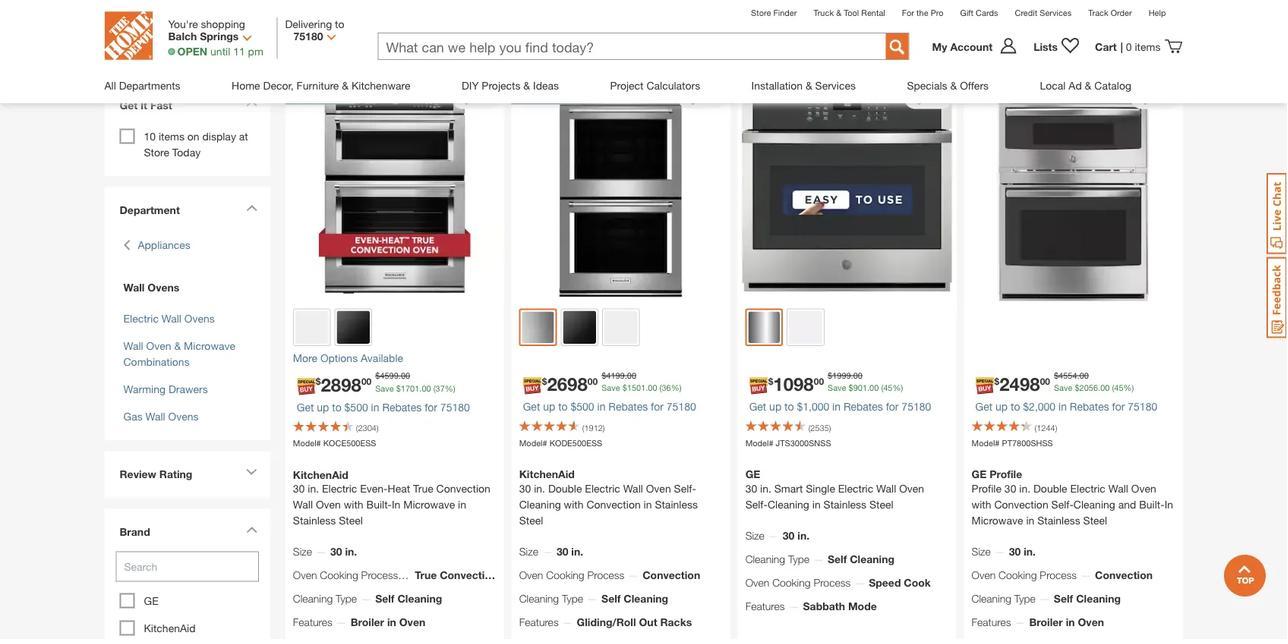 Task type: vqa. For each thing, say whether or not it's contained in the screenshot.


Task type: locate. For each thing, give the bounding box(es) containing it.
items inside the 10 items on display at store today
[[159, 131, 184, 143]]

store
[[751, 8, 771, 17], [144, 147, 169, 159]]

heat
[[388, 483, 410, 496]]

2 best from the left
[[519, 87, 542, 100]]

( 1244 )
[[1035, 423, 1057, 433]]

ge inside ge profile profile 30 in. double electric wall oven with convection self-cleaning and built-in microwave in stainless steel
[[972, 468, 987, 481]]

$ 1098 00
[[768, 374, 824, 395]]

%) inside $ 4554 . 00 save $ 2056 . 00 ( 45 %) get up to $2,000 in  rebates for 75180
[[1124, 383, 1134, 393]]

0 vertical spatial ovens
[[148, 282, 180, 294]]

get up model# jts3000snss
[[749, 401, 766, 413]]

00 left 36
[[648, 383, 657, 393]]

local ad & catalog link
[[1040, 68, 1132, 103]]

1 horizontal spatial broiler
[[1029, 616, 1063, 629]]

45 inside $ 4554 . 00 save $ 2056 . 00 ( 45 %) get up to $2,000 in  rebates for 75180
[[1114, 383, 1124, 393]]

gliding/roll
[[577, 616, 636, 629]]

departments
[[119, 79, 180, 92]]

my
[[932, 40, 947, 53]]

white image up $ 1098 00
[[789, 311, 822, 344]]

( right 1501
[[660, 383, 662, 393]]

45 inside $ 1999 . 00 save $ 901 . 00 ( 45 %) get up to $1,000 in  rebates for 75180
[[883, 383, 893, 393]]

model#
[[519, 438, 547, 448], [745, 438, 773, 448], [972, 438, 1000, 448], [293, 439, 321, 449]]

convection inside 'kitchenaid 30 in. electric even-heat true convection wall oven with built-in microwave in stainless steel'
[[436, 483, 490, 496]]

0 vertical spatial store
[[751, 8, 771, 17]]

store down 10
[[144, 147, 169, 159]]

best seller for 2898
[[293, 87, 348, 100]]

1 horizontal spatial in
[[1165, 498, 1173, 511]]

seller
[[319, 87, 348, 100], [545, 87, 574, 100]]

stainless inside ge 30 in. smart single electric wall oven self-cleaning in stainless steel
[[824, 498, 867, 511]]

save down 4554
[[1054, 383, 1073, 393]]

catalog
[[1094, 79, 1132, 92]]

1 horizontal spatial self-
[[745, 498, 768, 511]]

self
[[828, 553, 847, 566], [601, 593, 621, 605], [1054, 593, 1073, 605], [375, 593, 395, 606]]

get up 'model# pt7800shss'
[[975, 401, 993, 413]]

$500 inside the $ 4599 . 00 save $ 1701 . 00 ( 37 %) get up to $500 in  rebates for 75180
[[344, 401, 368, 414]]

self- inside ge profile profile 30 in. double electric wall oven with convection self-cleaning and built-in microwave in stainless steel
[[1051, 498, 1074, 511]]

get inside the $ 4599 . 00 save $ 1701 . 00 ( 37 %) get up to $500 in  rebates for 75180
[[297, 401, 314, 414]]

save inside the $ 4599 . 00 save $ 1701 . 00 ( 37 %) get up to $500 in  rebates for 75180
[[375, 384, 394, 394]]

in. down 'kitchenaid 30 in. electric even-heat true convection wall oven with built-in microwave in stainless steel'
[[345, 546, 357, 559]]

size for 2898
[[293, 546, 312, 559]]

built- right the and
[[1139, 498, 1165, 511]]

75180 inside $ 1999 . 00 save $ 901 . 00 ( 45 %) get up to $1,000 in  rebates for 75180
[[902, 401, 931, 413]]

0 horizontal spatial microwave
[[184, 340, 235, 353]]

1 horizontal spatial get up to $500 in  rebates for 75180 button
[[523, 401, 696, 413]]

1 seller from the left
[[319, 87, 348, 100]]

rebates down 1701 at the bottom left
[[382, 401, 422, 414]]

rebates inside $ 4554 . 00 save $ 2056 . 00 ( 45 %) get up to $2,000 in  rebates for 75180
[[1070, 401, 1109, 413]]

appliances link
[[138, 238, 190, 254]]

45 right 901
[[883, 383, 893, 393]]

0 vertical spatial true
[[413, 483, 433, 496]]

rebates for 2898
[[382, 401, 422, 414]]

2 45 from the left
[[1114, 383, 1124, 393]]

with inside kitchenaid 30 in. double electric wall oven self- cleaning with convection in stainless steel
[[564, 498, 584, 511]]

75180 for 2698
[[667, 401, 696, 413]]

$500 for 2698
[[571, 401, 594, 413]]

save for 2898
[[375, 384, 394, 394]]

30 in. down 'kitchenaid 30 in. electric even-heat true convection wall oven with built-in microwave in stainless steel'
[[330, 546, 357, 559]]

cleaning inside kitchenaid 30 in. double electric wall oven self- cleaning with convection in stainless steel
[[519, 498, 561, 511]]

$ down the more in the bottom of the page
[[316, 377, 321, 388]]

caret icon image inside department link
[[246, 205, 257, 212]]

gas wall ovens
[[123, 411, 199, 423]]

%) for 2698
[[671, 383, 682, 393]]

up down 2498
[[996, 401, 1008, 413]]

75180 inside $ 4554 . 00 save $ 2056 . 00 ( 45 %) get up to $2,000 in  rebates for 75180
[[1128, 401, 1157, 413]]

30 in.
[[783, 530, 810, 542], [557, 546, 583, 558], [1009, 546, 1036, 558], [330, 546, 357, 559]]

services
[[1040, 8, 1072, 17], [815, 79, 856, 92]]

finder
[[773, 8, 797, 17]]

2 caret icon image from the top
[[246, 469, 257, 476]]

0 vertical spatial items
[[1135, 40, 1161, 53]]

get for 2698
[[523, 401, 540, 413]]

broiler
[[1029, 616, 1063, 629], [351, 617, 384, 629]]

model# left pt7800shss
[[972, 438, 1000, 448]]

45
[[883, 383, 893, 393], [1114, 383, 1124, 393]]

in inside $ 1999 . 00 save $ 901 . 00 ( 45 %) get up to $1,000 in  rebates for 75180
[[832, 401, 841, 413]]

00 left 4199
[[588, 377, 598, 387]]

wall inside ge profile profile 30 in. double electric wall oven with convection self-cleaning and built-in microwave in stainless steel
[[1109, 483, 1128, 495]]

model# kode500ess
[[519, 438, 602, 448]]

wall oven & microwave combinations link
[[123, 340, 235, 369]]

rebates inside $ 1999 . 00 save $ 901 . 00 ( 45 %) get up to $1,000 in  rebates for 75180
[[844, 401, 883, 413]]

2 horizontal spatial kitchenaid
[[519, 468, 575, 481]]

%) inside $ 4199 . 00 save $ 1501 . 00 ( 36 %) get up to $500 in  rebates for 75180
[[671, 383, 682, 393]]

oven cooking process
[[519, 569, 624, 582], [972, 569, 1077, 582], [293, 570, 398, 582], [745, 577, 851, 589]]

in inside 'kitchenaid 30 in. electric even-heat true convection wall oven with built-in microwave in stainless steel'
[[392, 499, 400, 511]]

rebates down 2056
[[1070, 401, 1109, 413]]

1 horizontal spatial kitchenaid
[[293, 469, 348, 481]]

0 horizontal spatial best seller
[[293, 87, 348, 100]]

electric inside ge profile profile 30 in. double electric wall oven with convection self-cleaning and built-in microwave in stainless steel
[[1070, 483, 1106, 495]]

up down 2698
[[543, 401, 555, 413]]

1 horizontal spatial best
[[519, 87, 542, 100]]

caret icon image for department
[[246, 205, 257, 212]]

$500 up '( 2304 )'
[[344, 401, 368, 414]]

2 horizontal spatial ge
[[972, 468, 987, 481]]

$ up get up to $1,000 in  rebates for 75180 button
[[828, 371, 832, 381]]

kitchenaid 30 in. double electric wall oven self- cleaning with convection in stainless steel
[[519, 468, 698, 527]]

1 horizontal spatial seller
[[545, 87, 574, 100]]

kitchenaid down model# koce500ess
[[293, 469, 348, 481]]

cleaning type
[[745, 553, 809, 566], [519, 593, 583, 605], [972, 593, 1036, 605], [293, 593, 357, 606]]

0 horizontal spatial double
[[548, 483, 582, 495]]

double inside kitchenaid 30 in. double electric wall oven self- cleaning with convection in stainless steel
[[548, 483, 582, 495]]

to
[[335, 17, 344, 30], [558, 401, 568, 413], [784, 401, 794, 413], [1011, 401, 1020, 413], [332, 401, 341, 414]]

2 horizontal spatial self-
[[1051, 498, 1074, 511]]

( right 901
[[881, 383, 883, 393]]

get inside $ 1999 . 00 save $ 901 . 00 ( 45 %) get up to $1,000 in  rebates for 75180
[[749, 401, 766, 413]]

stainless steel image
[[522, 312, 554, 344], [748, 312, 780, 344]]

stainless
[[655, 498, 698, 511], [824, 498, 867, 511], [1037, 514, 1080, 527], [293, 515, 336, 527]]

for the pro link
[[902, 8, 944, 17]]

0 horizontal spatial stainless steel image
[[522, 312, 554, 344]]

%) right 901
[[893, 383, 903, 393]]

in. down pt7800shss
[[1019, 483, 1031, 495]]

) for 2898
[[377, 424, 379, 434]]

up
[[543, 401, 555, 413], [769, 401, 782, 413], [996, 401, 1008, 413], [317, 401, 329, 414]]

caret icon image inside brand link
[[246, 527, 257, 534]]

in. down ge profile profile 30 in. double electric wall oven with convection self-cleaning and built-in microwave in stainless steel
[[1024, 546, 1036, 558]]

in. left smart
[[760, 483, 771, 495]]

caret icon image
[[246, 205, 257, 212], [246, 469, 257, 476], [246, 527, 257, 534]]

jts3000snss
[[776, 438, 831, 448]]

in. down smart
[[798, 530, 810, 542]]

75180 for 2898
[[440, 401, 470, 414]]

in. inside 'kitchenaid 30 in. electric even-heat true convection wall oven with built-in microwave in stainless steel'
[[308, 483, 319, 496]]

in inside the $ 4599 . 00 save $ 1701 . 00 ( 37 %) get up to $500 in  rebates for 75180
[[371, 401, 379, 414]]

features for 1098
[[745, 600, 785, 613]]

save for 1098
[[828, 383, 846, 393]]

1 caret icon image from the top
[[246, 205, 257, 212]]

0 vertical spatial microwave
[[184, 340, 235, 353]]

delivering to
[[285, 17, 344, 30]]

0 horizontal spatial broiler
[[351, 617, 384, 629]]

45 right 2056
[[1114, 383, 1124, 393]]

1 horizontal spatial $500
[[571, 401, 594, 413]]

with inside ge profile profile 30 in. double electric wall oven with convection self-cleaning and built-in microwave in stainless steel
[[972, 498, 991, 511]]

00 left 1999
[[814, 377, 824, 387]]

to down 2498
[[1011, 401, 1020, 413]]

out
[[639, 616, 657, 629]]

$ 2698 00
[[542, 374, 598, 395]]

diy projects & ideas
[[462, 79, 559, 92]]

2 stainless steel image from the left
[[748, 312, 780, 344]]

back caret image
[[123, 238, 130, 254]]

broiler in oven for true convection
[[351, 617, 425, 629]]

1 horizontal spatial stainless steel image
[[748, 312, 780, 344]]

gliding/roll out racks
[[577, 616, 692, 629]]

2 horizontal spatial microwave
[[972, 514, 1023, 527]]

diy projects & ideas link
[[462, 68, 559, 103]]

00 up 2056
[[1080, 371, 1089, 381]]

1 horizontal spatial microwave
[[403, 499, 455, 511]]

in. up furniture
[[294, 57, 305, 70]]

1 vertical spatial microwave
[[403, 499, 455, 511]]

get up to $500 in  rebates for 75180 button up ( 1912 )
[[523, 401, 696, 413]]

decor,
[[263, 79, 294, 92]]

white image
[[604, 311, 637, 344], [789, 311, 822, 344]]

$ up 'model# pt7800shss'
[[994, 377, 1000, 387]]

& left offers
[[950, 79, 957, 92]]

1 vertical spatial caret icon image
[[246, 469, 257, 476]]

rebates down 901
[[844, 401, 883, 413]]

get for 1098
[[749, 401, 766, 413]]

true
[[413, 483, 433, 496], [415, 570, 437, 582]]

get up model# koce500ess
[[297, 401, 314, 414]]

$ inside $ 2898 00
[[316, 377, 321, 388]]

37
[[436, 384, 445, 394]]

1 horizontal spatial built-
[[1139, 498, 1165, 511]]

00 up 901
[[853, 371, 863, 381]]

kitchenaid inside kitchenaid 30 in. double electric wall oven self- cleaning with convection in stainless steel
[[519, 468, 575, 481]]

0 horizontal spatial store
[[144, 147, 169, 159]]

gift cards link
[[960, 8, 998, 17]]

4554
[[1059, 371, 1077, 381]]

2 vertical spatial caret icon image
[[246, 527, 257, 534]]

up down 2898
[[317, 401, 329, 414]]

2 seller from the left
[[545, 87, 574, 100]]

& left ideas
[[523, 79, 530, 92]]

0 horizontal spatial services
[[815, 79, 856, 92]]

( right 2056
[[1112, 383, 1114, 393]]

0 horizontal spatial with
[[344, 499, 363, 511]]

to inside $ 4199 . 00 save $ 1501 . 00 ( 36 %) get up to $500 in  rebates for 75180
[[558, 401, 568, 413]]

size
[[745, 530, 765, 542], [519, 546, 538, 558], [972, 546, 991, 558], [293, 546, 312, 559]]

get up to $2,000 in  rebates for 75180 button
[[975, 401, 1157, 413]]

in. inside ge 30 in. smart single electric wall oven self-cleaning in stainless steel
[[760, 483, 771, 495]]

features for 2698
[[519, 616, 559, 629]]

size for 1098
[[745, 530, 765, 542]]

for inside the $ 4599 . 00 save $ 1701 . 00 ( 37 %) get up to $500 in  rebates for 75180
[[425, 401, 437, 414]]

& inside the wall oven & microwave combinations
[[174, 340, 181, 353]]

wall inside 'kitchenaid 30 in. electric even-heat true convection wall oven with built-in microwave in stainless steel'
[[293, 499, 313, 511]]

1 horizontal spatial double
[[1033, 483, 1067, 495]]

appliances
[[138, 239, 190, 252]]

30 in. electric even-heat true convection wall oven with built-in microwave in stainless steel image
[[285, 83, 504, 301]]

items right 10
[[159, 131, 184, 143]]

model# left kode500ess
[[519, 438, 547, 448]]

None text field
[[379, 33, 871, 61], [379, 33, 871, 61], [379, 33, 871, 61], [379, 33, 871, 61]]

track order link
[[1088, 8, 1132, 17]]

ovens down wall ovens link
[[184, 313, 215, 325]]

1 horizontal spatial 45
[[1114, 383, 1124, 393]]

electric inside ge 30 in. smart single electric wall oven self-cleaning in stainless steel
[[838, 483, 873, 495]]

store inside the 10 items on display at store today
[[144, 147, 169, 159]]

1 vertical spatial items
[[159, 131, 184, 143]]

broiler in oven for convection
[[1029, 616, 1104, 629]]

0 horizontal spatial white image
[[604, 311, 637, 344]]

30 in. for 2898
[[330, 546, 357, 559]]

1 45 from the left
[[883, 383, 893, 393]]

%)
[[671, 383, 682, 393], [893, 383, 903, 393], [1124, 383, 1134, 393], [445, 384, 455, 394]]

to inside the $ 4599 . 00 save $ 1701 . 00 ( 37 %) get up to $500 in  rebates for 75180
[[332, 401, 341, 414]]

%) inside the $ 4599 . 00 save $ 1701 . 00 ( 37 %) get up to $500 in  rebates for 75180
[[445, 384, 455, 394]]

36
[[662, 383, 671, 393]]

steel inside 'kitchenaid 30 in. electric even-heat true convection wall oven with built-in microwave in stainless steel'
[[339, 515, 363, 527]]

items for 0
[[1135, 40, 1161, 53]]

30 in. for 1098
[[783, 530, 810, 542]]

built- down even-
[[366, 499, 392, 511]]

to for 2698
[[558, 401, 568, 413]]

1 double from the left
[[548, 483, 582, 495]]

in down heat
[[392, 499, 400, 511]]

seller for 2698
[[545, 87, 574, 100]]

microwave inside ge profile profile 30 in. double electric wall oven with convection self-cleaning and built-in microwave in stainless steel
[[972, 514, 1023, 527]]

0 horizontal spatial get up to $500 in  rebates for 75180 button
[[297, 401, 470, 414]]

get
[[120, 99, 138, 112], [523, 401, 540, 413], [749, 401, 766, 413], [975, 401, 993, 413], [297, 401, 314, 414]]

store left finder
[[751, 8, 771, 17]]

kitchenaid 30 in. electric even-heat true convection wall oven with built-in microwave in stainless steel
[[293, 469, 490, 527]]

model# left jts3000snss
[[745, 438, 773, 448]]

0 horizontal spatial broiler in oven
[[351, 617, 425, 629]]

specials & offers link
[[907, 68, 989, 103]]

1 vertical spatial services
[[815, 79, 856, 92]]

$500 up "1912"
[[571, 401, 594, 413]]

save inside $ 4554 . 00 save $ 2056 . 00 ( 45 %) get up to $2,000 in  rebates for 75180
[[1054, 383, 1073, 393]]

for inside $ 4554 . 00 save $ 2056 . 00 ( 45 %) get up to $2,000 in  rebates for 75180
[[1112, 401, 1125, 413]]

1 horizontal spatial services
[[1040, 8, 1072, 17]]

& up combinations
[[174, 340, 181, 353]]

30 inside button
[[279, 57, 291, 70]]

items
[[1135, 40, 1161, 53], [159, 131, 184, 143]]

more options available link
[[293, 350, 496, 366]]

75180 inside the $ 4599 . 00 save $ 1701 . 00 ( 37 %) get up to $500 in  rebates for 75180
[[440, 401, 470, 414]]

review rating link
[[120, 467, 217, 483]]

double down model# kode500ess
[[548, 483, 582, 495]]

Search text field
[[116, 552, 259, 582]]

self cleaning
[[828, 553, 895, 566], [601, 593, 668, 605], [1054, 593, 1121, 605], [375, 593, 442, 606]]

) down the $ 4599 . 00 save $ 1701 . 00 ( 37 %) get up to $500 in  rebates for 75180
[[377, 424, 379, 434]]

in. inside button
[[294, 57, 305, 70]]

save down 1999
[[828, 383, 846, 393]]

30 in. down kitchenaid 30 in. double electric wall oven self- cleaning with convection in stainless steel
[[557, 546, 583, 558]]

up inside $ 1999 . 00 save $ 901 . 00 ( 45 %) get up to $1,000 in  rebates for 75180
[[769, 401, 782, 413]]

built-
[[1139, 498, 1165, 511], [366, 499, 392, 511]]

1 vertical spatial ovens
[[184, 313, 215, 325]]

0 horizontal spatial best
[[293, 87, 316, 100]]

get left the it
[[120, 99, 138, 112]]

$1,000
[[797, 401, 829, 413]]

1 horizontal spatial best seller
[[519, 87, 574, 100]]

$
[[602, 371, 606, 381], [828, 371, 832, 381], [1054, 371, 1059, 381], [375, 371, 380, 381], [542, 377, 547, 387], [768, 377, 773, 387], [994, 377, 1000, 387], [316, 377, 321, 388], [622, 383, 627, 393], [849, 383, 853, 393], [1075, 383, 1080, 393], [396, 384, 401, 394]]

diy
[[462, 79, 479, 92]]

installation
[[751, 79, 803, 92]]

with down 'model# pt7800shss'
[[972, 498, 991, 511]]

1 horizontal spatial broiler in oven
[[1029, 616, 1104, 629]]

( right 1701 at the bottom left
[[433, 384, 436, 394]]

best
[[293, 87, 316, 100], [519, 87, 542, 100]]

you're
[[168, 17, 198, 30]]

%) right 2056
[[1124, 383, 1134, 393]]

with for double
[[564, 498, 584, 511]]

75180
[[294, 30, 323, 43], [667, 401, 696, 413], [902, 401, 931, 413], [1128, 401, 1157, 413], [440, 401, 470, 414]]

1 vertical spatial store
[[144, 147, 169, 159]]

4599
[[380, 371, 399, 381]]

best seller for 2698
[[519, 87, 574, 100]]

3 caret icon image from the top
[[246, 527, 257, 534]]

caret icon image for brand
[[246, 527, 257, 534]]

( inside $ 4199 . 00 save $ 1501 . 00 ( 36 %) get up to $500 in  rebates for 75180
[[660, 383, 662, 393]]

oven inside the wall oven & microwave combinations
[[146, 340, 171, 353]]

0 horizontal spatial in
[[392, 499, 400, 511]]

in inside $ 4199 . 00 save $ 1501 . 00 ( 36 %) get up to $500 in  rebates for 75180
[[597, 401, 606, 413]]

ovens up the electric wall ovens link
[[148, 282, 180, 294]]

) down $ 4199 . 00 save $ 1501 . 00 ( 36 %) get up to $500 in  rebates for 75180
[[603, 423, 605, 433]]

projects
[[482, 79, 521, 92]]

1 best seller from the left
[[293, 87, 348, 100]]

get up to $500 in  rebates for 75180 button
[[523, 401, 696, 413], [297, 401, 470, 414]]

electric inside 'kitchenaid 30 in. electric even-heat true convection wall oven with built-in microwave in stainless steel'
[[322, 483, 357, 496]]

oven inside 'kitchenaid 30 in. electric even-heat true convection wall oven with built-in microwave in stainless steel'
[[316, 499, 341, 511]]

rebates for 2698
[[608, 401, 648, 413]]

kitchenaid inside 'kitchenaid 30 in. electric even-heat true convection wall oven with built-in microwave in stainless steel'
[[293, 469, 348, 481]]

seller right projects
[[545, 87, 574, 100]]

2 horizontal spatial with
[[972, 498, 991, 511]]

ge
[[745, 468, 760, 481], [972, 468, 987, 481], [144, 595, 158, 608]]

75180 for 1098
[[902, 401, 931, 413]]

oven inside kitchenaid 30 in. double electric wall oven self- cleaning with convection in stainless steel
[[646, 483, 671, 495]]

150
[[104, 55, 127, 72]]

00 up 1701 at the bottom left
[[401, 371, 410, 381]]

department
[[120, 204, 180, 217]]

double down pt7800shss
[[1033, 483, 1067, 495]]

in. inside kitchenaid 30 in. double electric wall oven self- cleaning with convection in stainless steel
[[534, 483, 545, 495]]

%) right 1501
[[671, 383, 682, 393]]

0 horizontal spatial seller
[[319, 87, 348, 100]]

75180 inside $ 4199 . 00 save $ 1501 . 00 ( 36 %) get up to $500 in  rebates for 75180
[[667, 401, 696, 413]]

get up to $500 in  rebates for 75180 button up 2304
[[297, 401, 470, 414]]

0 vertical spatial profile
[[990, 468, 1022, 481]]

top
[[1108, 52, 1125, 65]]

wall oven & microwave combinations
[[123, 340, 235, 369]]

( inside $ 4554 . 00 save $ 2056 . 00 ( 45 %) get up to $2,000 in  rebates for 75180
[[1112, 383, 1114, 393]]

with
[[564, 498, 584, 511], [972, 498, 991, 511], [344, 499, 363, 511]]

model# for 1098
[[745, 438, 773, 448]]

0 horizontal spatial items
[[159, 131, 184, 143]]

0 horizontal spatial $500
[[344, 401, 368, 414]]

2 vertical spatial microwave
[[972, 514, 1023, 527]]

ge down model# jts3000snss
[[745, 468, 760, 481]]

stainless steel image for 2698
[[522, 312, 554, 344]]

get up model# kode500ess
[[523, 401, 540, 413]]

0 horizontal spatial self-
[[674, 483, 696, 495]]

wall inside ge 30 in. smart single electric wall oven self-cleaning in stainless steel
[[876, 483, 896, 495]]

1 horizontal spatial with
[[564, 498, 584, 511]]

in right the and
[[1165, 498, 1173, 511]]

save inside $ 1999 . 00 save $ 901 . 00 ( 45 %) get up to $1,000 in  rebates for 75180
[[828, 383, 846, 393]]

1 horizontal spatial items
[[1135, 40, 1161, 53]]

1 horizontal spatial ge
[[745, 468, 760, 481]]

help
[[1149, 8, 1166, 17]]

gas
[[123, 411, 142, 423]]

project calculators link
[[610, 68, 700, 103]]

$ up model# kode500ess
[[542, 377, 547, 387]]

00 left 4554
[[1040, 377, 1050, 387]]

1 best from the left
[[293, 87, 316, 100]]

. up 1501
[[625, 371, 627, 381]]

30 in. down smart
[[783, 530, 810, 542]]

ge inside ge 30 in. smart single electric wall oven self-cleaning in stainless steel
[[745, 468, 760, 481]]

( up koce500ess
[[356, 424, 358, 434]]

kitchenaid down the ge link
[[144, 623, 195, 635]]

$500 inside $ 4199 . 00 save $ 1501 . 00 ( 36 %) get up to $500 in  rebates for 75180
[[571, 401, 594, 413]]

30 inside ge 30 in. smart single electric wall oven self-cleaning in stainless steel
[[745, 483, 757, 495]]

for the pro
[[902, 8, 944, 17]]

0 horizontal spatial built-
[[366, 499, 392, 511]]

. up 1701 at the bottom left
[[399, 371, 401, 381]]

in inside ge profile profile 30 in. double electric wall oven with convection self-cleaning and built-in microwave in stainless steel
[[1026, 514, 1034, 527]]

model# left koce500ess
[[293, 439, 321, 449]]

caret icon image down 'at'
[[246, 205, 257, 212]]

$ right $ 2698 00
[[602, 371, 606, 381]]

%) right 1701 at the bottom left
[[445, 384, 455, 394]]

cart
[[1095, 40, 1117, 53]]

amperage (amps): 30 a link
[[112, 0, 192, 22]]

get inside $ 4199 . 00 save $ 1501 . 00 ( 36 %) get up to $500 in  rebates for 75180
[[523, 401, 540, 413]]

home decor, furniture & kitchenware
[[232, 79, 410, 92]]

2 vertical spatial ovens
[[168, 411, 199, 423]]

45 for 1098
[[883, 383, 893, 393]]

to inside $ 4554 . 00 save $ 2056 . 00 ( 45 %) get up to $2,000 in  rebates for 75180
[[1011, 401, 1020, 413]]

feedback link image
[[1267, 257, 1287, 339]]

0 vertical spatial caret icon image
[[246, 205, 257, 212]]

up inside $ 4199 . 00 save $ 1501 . 00 ( 36 %) get up to $500 in  rebates for 75180
[[543, 401, 555, 413]]

$500 for 2898
[[344, 401, 368, 414]]

rebates inside the $ 4599 . 00 save $ 1701 . 00 ( 37 %) get up to $500 in  rebates for 75180
[[382, 401, 422, 414]]

2 best seller from the left
[[519, 87, 574, 100]]

rebates inside $ 4199 . 00 save $ 1501 . 00 ( 36 %) get up to $500 in  rebates for 75180
[[608, 401, 648, 413]]

$2,000
[[1023, 401, 1056, 413]]

2 double from the left
[[1033, 483, 1067, 495]]

in. down model# kode500ess
[[534, 483, 545, 495]]

built- inside ge profile profile 30 in. double electric wall oven with convection self-cleaning and built-in microwave in stainless steel
[[1139, 498, 1165, 511]]

seller left the kitchenware at the left of the page
[[319, 87, 348, 100]]

save
[[602, 383, 620, 393], [828, 383, 846, 393], [1054, 383, 1073, 393], [375, 384, 394, 394]]

with down even-
[[344, 499, 363, 511]]

1 stainless steel image from the left
[[522, 312, 554, 344]]

wall inside wall ovens link
[[123, 282, 145, 294]]

to down 1098
[[784, 401, 794, 413]]

all
[[104, 79, 116, 92]]

0 horizontal spatial kitchenaid
[[144, 623, 195, 635]]

$ 1999 . 00 save $ 901 . 00 ( 45 %) get up to $1,000 in  rebates for 75180
[[749, 371, 931, 413]]

review
[[120, 469, 156, 481]]

1 horizontal spatial white image
[[789, 311, 822, 344]]

best for 2698
[[519, 87, 542, 100]]

wall inside the wall oven & microwave combinations
[[123, 340, 143, 353]]

) down get up to $1,000 in  rebates for 75180 button
[[829, 423, 831, 433]]

0 horizontal spatial 45
[[883, 383, 893, 393]]



Task type: describe. For each thing, give the bounding box(es) containing it.
brand link
[[112, 517, 263, 552]]

stainless steel image for 1098
[[748, 312, 780, 344]]

best for 2898
[[293, 87, 316, 100]]

2304
[[358, 424, 377, 434]]

1 white image from the left
[[604, 311, 637, 344]]

150 results
[[104, 55, 180, 72]]

$ down 4599
[[396, 384, 401, 394]]

1501
[[627, 383, 646, 393]]

( up jts3000snss
[[808, 423, 810, 433]]

department link
[[112, 195, 263, 226]]

with inside 'kitchenaid 30 in. electric even-heat true convection wall oven with built-in microwave in stainless steel'
[[344, 499, 363, 511]]

& right ad
[[1085, 79, 1092, 92]]

30 in. double electric wall oven self-cleaning with convection in stainless steel image
[[512, 83, 730, 301]]

project
[[610, 79, 644, 92]]

& left tool
[[836, 8, 841, 17]]

( up pt7800shss
[[1035, 423, 1037, 433]]

wall oven size: 30 in. button
[[187, 52, 334, 75]]

store finder link
[[751, 8, 797, 17]]

1701
[[401, 384, 419, 394]]

( up kode500ess
[[582, 423, 584, 433]]

wall inside kitchenaid 30 in. double electric wall oven self- cleaning with convection in stainless steel
[[623, 483, 643, 495]]

truck
[[814, 8, 834, 17]]

for for 1098
[[886, 401, 899, 413]]

. up 901
[[851, 371, 853, 381]]

get up to $500 in  rebates for 75180 button for 2698
[[523, 401, 696, 413]]

electric wall ovens
[[123, 313, 215, 325]]

microwave inside the wall oven & microwave combinations
[[184, 340, 235, 353]]

$ 2498 00
[[994, 374, 1050, 395]]

get for 2898
[[297, 401, 314, 414]]

to for 1098
[[784, 401, 794, 413]]

microwave inside 'kitchenaid 30 in. electric even-heat true convection wall oven with built-in microwave in stainless steel'
[[403, 499, 455, 511]]

$ 4554 . 00 save $ 2056 . 00 ( 45 %) get up to $2,000 in  rebates for 75180
[[975, 371, 1157, 413]]

sort
[[1063, 52, 1083, 65]]

wall ovens
[[123, 282, 180, 294]]

black stainless image
[[563, 311, 596, 344]]

. up get up to $1,000 in  rebates for 75180 button
[[867, 383, 870, 393]]

stainless inside ge profile profile 30 in. double electric wall oven with convection self-cleaning and built-in microwave in stainless steel
[[1037, 514, 1080, 527]]

00 inside $ 2498 00
[[1040, 377, 1050, 387]]

my account link
[[932, 37, 1026, 55]]

$ inside $ 2498 00
[[994, 377, 1000, 387]]

up for 2498
[[996, 401, 1008, 413]]

stainless inside kitchenaid 30 in. double electric wall oven self- cleaning with convection in stainless steel
[[655, 498, 698, 511]]

30 inside ge profile profile 30 in. double electric wall oven with convection self-cleaning and built-in microwave in stainless steel
[[1005, 483, 1016, 495]]

00 right 2056
[[1100, 383, 1110, 393]]

model# pt7800shss
[[972, 438, 1053, 448]]

up for 2698
[[543, 401, 555, 413]]

rebates for 2498
[[1070, 401, 1109, 413]]

2056
[[1080, 383, 1098, 393]]

results
[[131, 55, 180, 72]]

amperage (amps): 30 a
[[122, 0, 182, 20]]

white image
[[295, 311, 328, 344]]

10
[[144, 131, 156, 143]]

steel inside kitchenaid 30 in. double electric wall oven self- cleaning with convection in stainless steel
[[519, 514, 543, 527]]

%) for 2498
[[1124, 383, 1134, 393]]

ge for ge
[[745, 468, 760, 481]]

( 2304 )
[[356, 424, 379, 434]]

rating
[[159, 469, 192, 481]]

$ 4599 . 00 save $ 1701 . 00 ( 37 %) get up to $500 in  rebates for 75180
[[297, 371, 470, 414]]

more
[[293, 352, 317, 365]]

the home depot image
[[104, 11, 153, 60]]

profile 30 in. double electric wall oven with convection self-cleaning and built-in microwave in stainless steel image
[[964, 83, 1183, 301]]

convection inside kitchenaid 30 in. double electric wall oven self- cleaning with convection in stainless steel
[[587, 498, 641, 511]]

get up to $500 in  rebates for 75180 button for 2898
[[297, 401, 470, 414]]

30 in. down ge profile profile 30 in. double electric wall oven with convection self-cleaning and built-in microwave in stainless steel
[[1009, 546, 1036, 558]]

local
[[1040, 79, 1066, 92]]

live chat image
[[1267, 173, 1287, 254]]

available
[[361, 352, 403, 365]]

calculators
[[647, 79, 700, 92]]

$ down available
[[375, 371, 380, 381]]

broiler for true convection
[[351, 617, 384, 629]]

in inside ge profile profile 30 in. double electric wall oven with convection self-cleaning and built-in microwave in stainless steel
[[1165, 498, 1173, 511]]

(amps):
[[122, 8, 157, 20]]

cleaning inside ge 30 in. smart single electric wall oven self-cleaning in stainless steel
[[768, 498, 809, 511]]

1912
[[584, 423, 603, 433]]

up for 1098
[[769, 401, 782, 413]]

30 inside "amperage (amps): 30 a"
[[160, 8, 172, 20]]

0 vertical spatial services
[[1040, 8, 1072, 17]]

pro
[[931, 8, 944, 17]]

. left 36
[[646, 383, 648, 393]]

( inside $ 1999 . 00 save $ 901 . 00 ( 45 %) get up to $1,000 in  rebates for 75180
[[881, 383, 883, 393]]

1999
[[832, 371, 851, 381]]

kitchenaid for 2898
[[293, 469, 348, 481]]

shopping
[[201, 17, 245, 30]]

in. down kitchenaid 30 in. double electric wall oven self- cleaning with convection in stainless steel
[[571, 546, 583, 558]]

30 inside kitchenaid 30 in. double electric wall oven self- cleaning with convection in stainless steel
[[519, 483, 531, 495]]

model# for 2898
[[293, 439, 321, 449]]

oven inside ge profile profile 30 in. double electric wall oven with convection self-cleaning and built-in microwave in stainless steel
[[1131, 483, 1156, 495]]

to for 2498
[[1011, 401, 1020, 413]]

credit
[[1015, 8, 1037, 17]]

self- inside kitchenaid 30 in. double electric wall oven self- cleaning with convection in stainless steel
[[674, 483, 696, 495]]

submit search image
[[890, 39, 905, 55]]

cards
[[976, 8, 998, 17]]

double inside ge profile profile 30 in. double electric wall oven with convection self-cleaning and built-in microwave in stainless steel
[[1033, 483, 1067, 495]]

cleaning inside ge profile profile 30 in. double electric wall oven with convection self-cleaning and built-in microwave in stainless steel
[[1074, 498, 1115, 511]]

4199
[[606, 371, 625, 381]]

save for 2498
[[1054, 383, 1073, 393]]

gas wall ovens link
[[123, 411, 199, 423]]

truck & tool rental link
[[814, 8, 885, 17]]

by:
[[1086, 52, 1100, 65]]

$ down 1999
[[849, 383, 853, 393]]

ge profile profile 30 in. double electric wall oven with convection self-cleaning and built-in microwave in stainless steel
[[972, 468, 1173, 527]]

1244
[[1037, 423, 1055, 433]]

drawers
[[168, 383, 208, 396]]

get for 2498
[[975, 401, 993, 413]]

$ up get up to $2,000 in  rebates for 75180 button
[[1054, 371, 1059, 381]]

features for 2898
[[293, 617, 332, 629]]

$ down 4199
[[622, 383, 627, 393]]

true inside 'kitchenaid 30 in. electric even-heat true convection wall oven with built-in microwave in stainless steel'
[[413, 483, 433, 496]]

black stainless image
[[337, 311, 370, 344]]

30 in. for 2698
[[557, 546, 583, 558]]

2535
[[810, 423, 829, 433]]

delivering
[[285, 17, 332, 30]]

in inside ge 30 in. smart single electric wall oven self-cleaning in stainless steel
[[812, 498, 821, 511]]

in. inside ge profile profile 30 in. double electric wall oven with convection self-cleaning and built-in microwave in stainless steel
[[1019, 483, 1031, 495]]

oven inside button
[[225, 57, 250, 70]]

kode500ess
[[550, 438, 602, 448]]

kitchenaid for 2698
[[519, 468, 575, 481]]

) for 2698
[[603, 423, 605, 433]]

$ 4199 . 00 save $ 1501 . 00 ( 36 %) get up to $500 in  rebates for 75180
[[523, 371, 696, 413]]

ovens for gas wall ovens
[[168, 411, 199, 423]]

combinations
[[123, 356, 190, 369]]

mode
[[848, 600, 877, 613]]

steel inside ge 30 in. smart single electric wall oven self-cleaning in stainless steel
[[869, 498, 893, 511]]

ge link
[[144, 595, 158, 608]]

project calculators
[[610, 79, 700, 92]]

1 vertical spatial true
[[415, 570, 437, 582]]

track order
[[1088, 8, 1132, 17]]

& right furniture
[[342, 79, 349, 92]]

balch springs
[[168, 30, 239, 43]]

in inside $ 4554 . 00 save $ 2056 . 00 ( 45 %) get up to $2,000 in  rebates for 75180
[[1059, 401, 1067, 413]]

model# for 2698
[[519, 438, 547, 448]]

ovens for electric wall ovens
[[184, 313, 215, 325]]

springs
[[200, 30, 239, 43]]

. up 2056
[[1077, 371, 1080, 381]]

for for 2698
[[651, 401, 664, 413]]

$ inside $ 1098 00
[[768, 377, 773, 387]]

stainless inside 'kitchenaid 30 in. electric even-heat true convection wall oven with built-in microwave in stainless steel'
[[293, 515, 336, 527]]

size for 2698
[[519, 546, 538, 558]]

00 right 901
[[870, 383, 879, 393]]

seller for 2898
[[319, 87, 348, 100]]

convection inside ge profile profile 30 in. double electric wall oven with convection self-cleaning and built-in microwave in stainless steel
[[994, 498, 1048, 511]]

$ down 4554
[[1075, 383, 1080, 393]]

on
[[187, 131, 199, 143]]

model# jts3000snss
[[745, 438, 831, 448]]

get it fast link
[[112, 90, 263, 125]]

up for 2898
[[317, 401, 329, 414]]

speed cook
[[869, 577, 931, 589]]

( inside the $ 4599 . 00 save $ 1701 . 00 ( 37 %) get up to $500 in  rebates for 75180
[[433, 384, 436, 394]]

. up get up to $2,000 in  rebates for 75180 button
[[1098, 383, 1100, 393]]

all departments link
[[104, 68, 180, 103]]

1 vertical spatial profile
[[972, 483, 1002, 495]]

steel inside ge profile profile 30 in. double electric wall oven with convection self-cleaning and built-in microwave in stainless steel
[[1083, 514, 1107, 527]]

installation & services
[[751, 79, 856, 92]]

you're shopping
[[168, 17, 245, 30]]

the
[[917, 8, 928, 17]]

to right 'delivering'
[[335, 17, 344, 30]]

electric wall ovens link
[[123, 313, 215, 325]]

( 2535 )
[[808, 423, 831, 433]]

for for 2898
[[425, 401, 437, 414]]

to for 2898
[[332, 401, 341, 414]]

oven inside ge 30 in. smart single electric wall oven self-cleaning in stainless steel
[[899, 483, 924, 495]]

with for 30
[[972, 498, 991, 511]]

75180 for 2498
[[1128, 401, 1157, 413]]

track
[[1088, 8, 1108, 17]]

for for 2498
[[1112, 401, 1125, 413]]

kitchenware
[[352, 79, 410, 92]]

built- inside 'kitchenaid 30 in. electric even-heat true convection wall oven with built-in microwave in stainless steel'
[[366, 499, 392, 511]]

45 for 2498
[[1114, 383, 1124, 393]]

save for 2698
[[602, 383, 620, 393]]

ge for ge profile
[[972, 468, 987, 481]]

0 items
[[1126, 40, 1161, 53]]

wall oven size: 30 in.
[[203, 57, 305, 70]]

in inside kitchenaid 30 in. double electric wall oven self- cleaning with convection in stainless steel
[[644, 498, 652, 511]]

2 white image from the left
[[789, 311, 822, 344]]

$ inside $ 2698 00
[[542, 377, 547, 387]]

wall inside wall oven size: 30 in. button
[[203, 57, 223, 70]]

2898
[[321, 374, 361, 396]]

) for 1098
[[829, 423, 831, 433]]

open until 11 pm
[[177, 45, 263, 57]]

30 in. smart single electric wall oven self-cleaning in stainless steel image
[[738, 83, 956, 301]]

& right the installation
[[806, 79, 812, 92]]

0 horizontal spatial ge
[[144, 595, 158, 608]]

at
[[239, 131, 248, 143]]

local ad & catalog
[[1040, 79, 1132, 92]]

2698
[[547, 374, 588, 395]]

self- inside ge 30 in. smart single electric wall oven self-cleaning in stainless steel
[[745, 498, 768, 511]]

items for 10
[[159, 131, 184, 143]]

. left 37
[[419, 384, 422, 394]]

%) for 2898
[[445, 384, 455, 394]]

today
[[172, 147, 201, 159]]

even-
[[360, 483, 388, 496]]

ad
[[1069, 79, 1082, 92]]

0
[[1126, 40, 1132, 53]]

warming drawers link
[[123, 383, 208, 396]]

display
[[202, 131, 236, 143]]

gift cards
[[960, 8, 998, 17]]

warming
[[123, 383, 166, 396]]

for
[[902, 8, 914, 17]]

00 left 37
[[422, 384, 431, 394]]

ovens inside wall ovens link
[[148, 282, 180, 294]]

speed
[[869, 577, 901, 589]]

ideas
[[533, 79, 559, 92]]

broiler for convection
[[1029, 616, 1063, 629]]

00 up 1501
[[627, 371, 636, 381]]

00 inside $ 1098 00
[[814, 377, 824, 387]]

00 inside $ 2698 00
[[588, 377, 598, 387]]

sabbath
[[803, 600, 845, 613]]

in inside 'kitchenaid 30 in. electric even-heat true convection wall oven with built-in microwave in stainless steel'
[[458, 499, 466, 511]]

%) for 1098
[[893, 383, 903, 393]]

store finder
[[751, 8, 797, 17]]

30 inside 'kitchenaid 30 in. electric even-heat true convection wall oven with built-in microwave in stainless steel'
[[293, 483, 305, 496]]

rebates for 1098
[[844, 401, 883, 413]]

home
[[232, 79, 260, 92]]

wall ovens link
[[120, 280, 255, 296]]

electric inside kitchenaid 30 in. double electric wall oven self- cleaning with convection in stainless steel
[[585, 483, 620, 495]]

) down get up to $2,000 in  rebates for 75180 button
[[1055, 423, 1057, 433]]

00 inside $ 2898 00
[[361, 377, 372, 388]]

1 horizontal spatial store
[[751, 8, 771, 17]]



